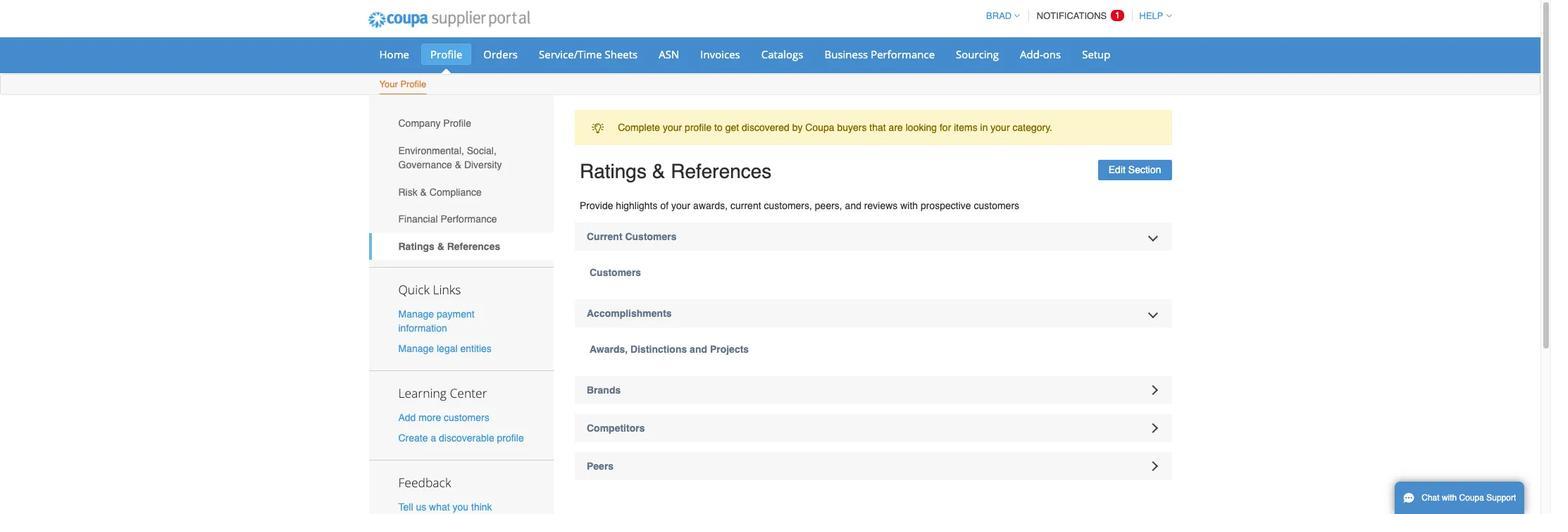 Task type: locate. For each thing, give the bounding box(es) containing it.
1 vertical spatial coupa
[[1460, 493, 1484, 503]]

quick links
[[398, 281, 461, 298]]

awards,
[[590, 344, 628, 355]]

0 horizontal spatial performance
[[441, 214, 497, 225]]

and left the projects
[[690, 344, 707, 355]]

your profile
[[379, 79, 426, 89]]

coupa left support
[[1460, 493, 1484, 503]]

0 horizontal spatial coupa
[[806, 122, 835, 133]]

profile up environmental, social, governance & diversity link
[[443, 118, 471, 129]]

customers inside dropdown button
[[625, 231, 677, 242]]

coupa inside button
[[1460, 493, 1484, 503]]

buyers
[[837, 122, 867, 133]]

risk
[[398, 186, 418, 198]]

chat with coupa support button
[[1395, 482, 1525, 514]]

ratings & references up of
[[580, 160, 772, 183]]

add-
[[1020, 47, 1043, 61]]

financial performance
[[398, 214, 497, 225]]

performance right business
[[871, 47, 935, 61]]

references inside ratings & references link
[[447, 241, 500, 252]]

1 vertical spatial references
[[447, 241, 500, 252]]

& inside environmental, social, governance & diversity
[[455, 159, 461, 170]]

with inside button
[[1442, 493, 1457, 503]]

and right peers,
[[845, 200, 862, 211]]

1 horizontal spatial profile
[[685, 122, 712, 133]]

with right chat
[[1442, 493, 1457, 503]]

manage up information
[[398, 308, 434, 320]]

edit section link
[[1098, 160, 1172, 180]]

1 vertical spatial with
[[1442, 493, 1457, 503]]

manage legal entities
[[398, 343, 492, 354]]

with right reviews
[[901, 200, 918, 211]]

profile
[[430, 47, 462, 61], [400, 79, 426, 89], [443, 118, 471, 129]]

& left diversity
[[455, 159, 461, 170]]

references down financial performance link
[[447, 241, 500, 252]]

you
[[453, 502, 469, 513]]

notifications
[[1037, 11, 1107, 21]]

current customers button
[[575, 223, 1172, 251]]

manage inside manage payment information
[[398, 308, 434, 320]]

0 horizontal spatial ratings & references
[[398, 241, 500, 252]]

profile for your profile
[[400, 79, 426, 89]]

by
[[792, 122, 803, 133]]

risk & compliance
[[398, 186, 482, 198]]

1 vertical spatial and
[[690, 344, 707, 355]]

manage
[[398, 308, 434, 320], [398, 343, 434, 354]]

home
[[379, 47, 409, 61]]

customers
[[625, 231, 677, 242], [590, 267, 641, 278]]

1 horizontal spatial with
[[1442, 493, 1457, 503]]

customers down current
[[590, 267, 641, 278]]

discoverable
[[439, 433, 494, 444]]

company profile link
[[369, 110, 554, 137]]

0 vertical spatial manage
[[398, 308, 434, 320]]

legal
[[437, 343, 458, 354]]

awards,
[[693, 200, 728, 211]]

orders
[[484, 47, 518, 61]]

ratings down financial
[[398, 241, 435, 252]]

competitors heading
[[575, 414, 1172, 442]]

navigation
[[980, 2, 1172, 30]]

1 vertical spatial manage
[[398, 343, 434, 354]]

performance for business performance
[[871, 47, 935, 61]]

profile
[[685, 122, 712, 133], [497, 433, 524, 444]]

competitors
[[587, 423, 645, 434]]

0 horizontal spatial customers
[[444, 412, 489, 423]]

profile for company profile
[[443, 118, 471, 129]]

performance up ratings & references link
[[441, 214, 497, 225]]

0 vertical spatial customers
[[974, 200, 1020, 211]]

create a discoverable profile link
[[398, 433, 524, 444]]

category.
[[1013, 122, 1053, 133]]

1 vertical spatial ratings & references
[[398, 241, 500, 252]]

manage for manage legal entities
[[398, 343, 434, 354]]

notifications 1
[[1037, 10, 1120, 21]]

profile inside 'link'
[[430, 47, 462, 61]]

and
[[845, 200, 862, 211], [690, 344, 707, 355]]

0 vertical spatial ratings & references
[[580, 160, 772, 183]]

customers right the prospective
[[974, 200, 1020, 211]]

manage payment information
[[398, 308, 475, 334]]

environmental,
[[398, 145, 464, 156]]

customers down of
[[625, 231, 677, 242]]

coupa right by on the right top
[[806, 122, 835, 133]]

ratings & references down financial performance
[[398, 241, 500, 252]]

orders link
[[474, 44, 527, 65]]

references up awards,
[[671, 160, 772, 183]]

asn link
[[650, 44, 689, 65]]

invoices
[[701, 47, 740, 61]]

1 horizontal spatial ratings & references
[[580, 160, 772, 183]]

complete your profile to get discovered by coupa buyers that are looking for items in your category. alert
[[575, 110, 1172, 145]]

chat with coupa support
[[1422, 493, 1516, 503]]

0 horizontal spatial profile
[[497, 433, 524, 444]]

0 horizontal spatial with
[[901, 200, 918, 211]]

catalogs link
[[752, 44, 813, 65]]

0 vertical spatial customers
[[625, 231, 677, 242]]

navigation containing notifications 1
[[980, 2, 1172, 30]]

1 horizontal spatial coupa
[[1460, 493, 1484, 503]]

service/time sheets link
[[530, 44, 647, 65]]

manage down information
[[398, 343, 434, 354]]

complete your profile to get discovered by coupa buyers that are looking for items in your category.
[[618, 122, 1053, 133]]

1 vertical spatial profile
[[497, 433, 524, 444]]

provide highlights of your awards, current customers, peers, and reviews with prospective customers
[[580, 200, 1020, 211]]

performance
[[871, 47, 935, 61], [441, 214, 497, 225]]

home link
[[370, 44, 419, 65]]

think
[[471, 502, 492, 513]]

1 horizontal spatial and
[[845, 200, 862, 211]]

1 horizontal spatial performance
[[871, 47, 935, 61]]

coupa
[[806, 122, 835, 133], [1460, 493, 1484, 503]]

coupa inside "alert"
[[806, 122, 835, 133]]

0 vertical spatial ratings
[[580, 160, 647, 183]]

catalogs
[[761, 47, 804, 61]]

0 horizontal spatial ratings
[[398, 241, 435, 252]]

accomplishments heading
[[575, 299, 1172, 328]]

what
[[429, 502, 450, 513]]

ratings up 'provide'
[[580, 160, 647, 183]]

0 vertical spatial coupa
[[806, 122, 835, 133]]

1 horizontal spatial references
[[671, 160, 772, 183]]

add-ons link
[[1011, 44, 1070, 65]]

profile left to
[[685, 122, 712, 133]]

1 vertical spatial performance
[[441, 214, 497, 225]]

0 vertical spatial profile
[[430, 47, 462, 61]]

brad
[[986, 11, 1012, 21]]

1 horizontal spatial ratings
[[580, 160, 647, 183]]

help
[[1140, 11, 1164, 21]]

0 vertical spatial performance
[[871, 47, 935, 61]]

add more customers
[[398, 412, 489, 423]]

0 horizontal spatial references
[[447, 241, 500, 252]]

& down financial performance
[[437, 241, 444, 252]]

profile inside "alert"
[[685, 122, 712, 133]]

prospective
[[921, 200, 971, 211]]

profile down coupa supplier portal image
[[430, 47, 462, 61]]

your profile link
[[379, 76, 427, 94]]

customers up discoverable
[[444, 412, 489, 423]]

financial performance link
[[369, 206, 554, 233]]

complete
[[618, 122, 660, 133]]

profile right your
[[400, 79, 426, 89]]

2 vertical spatial profile
[[443, 118, 471, 129]]

profile right discoverable
[[497, 433, 524, 444]]

service/time
[[539, 47, 602, 61]]

quick
[[398, 281, 430, 298]]

1 vertical spatial profile
[[400, 79, 426, 89]]

performance for financial performance
[[441, 214, 497, 225]]

0 vertical spatial and
[[845, 200, 862, 211]]

business
[[825, 47, 868, 61]]

ratings
[[580, 160, 647, 183], [398, 241, 435, 252]]

2 manage from the top
[[398, 343, 434, 354]]

coupa supplier portal image
[[358, 2, 540, 37]]

references
[[671, 160, 772, 183], [447, 241, 500, 252]]

0 vertical spatial profile
[[685, 122, 712, 133]]

1 manage from the top
[[398, 308, 434, 320]]

1 horizontal spatial customers
[[974, 200, 1020, 211]]

0 horizontal spatial and
[[690, 344, 707, 355]]

awards, distinctions and projects
[[590, 344, 749, 355]]

1 vertical spatial ratings
[[398, 241, 435, 252]]

information
[[398, 322, 447, 334]]

1
[[1115, 10, 1120, 20]]



Task type: vqa. For each thing, say whether or not it's contained in the screenshot.
added
no



Task type: describe. For each thing, give the bounding box(es) containing it.
entities
[[460, 343, 492, 354]]

peers,
[[815, 200, 842, 211]]

current customers heading
[[575, 223, 1172, 251]]

accomplishments button
[[575, 299, 1172, 328]]

edit section
[[1109, 164, 1161, 176]]

business performance link
[[815, 44, 944, 65]]

brands
[[587, 385, 621, 396]]

links
[[433, 281, 461, 298]]

ons
[[1043, 47, 1061, 61]]

tell us what you think
[[398, 502, 492, 513]]

& up of
[[652, 160, 665, 183]]

your right "complete"
[[663, 122, 682, 133]]

0 vertical spatial references
[[671, 160, 772, 183]]

peers heading
[[575, 452, 1172, 481]]

tell us what you think button
[[398, 500, 492, 514]]

competitors button
[[575, 414, 1172, 442]]

current
[[731, 200, 761, 211]]

business performance
[[825, 47, 935, 61]]

sheets
[[605, 47, 638, 61]]

1 vertical spatial customers
[[590, 267, 641, 278]]

environmental, social, governance & diversity
[[398, 145, 502, 170]]

1 vertical spatial customers
[[444, 412, 489, 423]]

0 vertical spatial with
[[901, 200, 918, 211]]

add more customers link
[[398, 412, 489, 423]]

current customers
[[587, 231, 677, 242]]

current
[[587, 231, 623, 242]]

reviews
[[864, 200, 898, 211]]

peers button
[[575, 452, 1172, 481]]

create a discoverable profile
[[398, 433, 524, 444]]

brad link
[[980, 11, 1020, 21]]

us
[[416, 502, 426, 513]]

invoices link
[[691, 44, 749, 65]]

compliance
[[430, 186, 482, 198]]

projects
[[710, 344, 749, 355]]

your right in
[[991, 122, 1010, 133]]

add
[[398, 412, 416, 423]]

profile link
[[421, 44, 472, 65]]

chat
[[1422, 493, 1440, 503]]

add-ons
[[1020, 47, 1061, 61]]

in
[[980, 122, 988, 133]]

section
[[1129, 164, 1161, 176]]

are
[[889, 122, 903, 133]]

brands button
[[575, 376, 1172, 404]]

get
[[725, 122, 739, 133]]

manage for manage payment information
[[398, 308, 434, 320]]

company profile
[[398, 118, 471, 129]]

accomplishments
[[587, 308, 672, 319]]

help link
[[1133, 11, 1172, 21]]

learning
[[398, 385, 447, 402]]

create
[[398, 433, 428, 444]]

learning center
[[398, 385, 487, 402]]

highlights
[[616, 200, 658, 211]]

looking
[[906, 122, 937, 133]]

ratings & references link
[[369, 233, 554, 260]]

setup link
[[1073, 44, 1120, 65]]

feedback
[[398, 474, 451, 491]]

your
[[379, 79, 398, 89]]

payment
[[437, 308, 475, 320]]

environmental, social, governance & diversity link
[[369, 137, 554, 178]]

peers
[[587, 461, 614, 472]]

items
[[954, 122, 978, 133]]

company
[[398, 118, 441, 129]]

service/time sheets
[[539, 47, 638, 61]]

brands heading
[[575, 376, 1172, 404]]

sourcing link
[[947, 44, 1008, 65]]

diversity
[[464, 159, 502, 170]]

manage payment information link
[[398, 308, 475, 334]]

your right of
[[671, 200, 691, 211]]

center
[[450, 385, 487, 402]]

& right risk on the left top
[[420, 186, 427, 198]]

governance
[[398, 159, 452, 170]]

risk & compliance link
[[369, 178, 554, 206]]

manage legal entities link
[[398, 343, 492, 354]]

financial
[[398, 214, 438, 225]]

for
[[940, 122, 951, 133]]

discovered
[[742, 122, 790, 133]]

asn
[[659, 47, 679, 61]]

to
[[714, 122, 723, 133]]

of
[[660, 200, 669, 211]]



